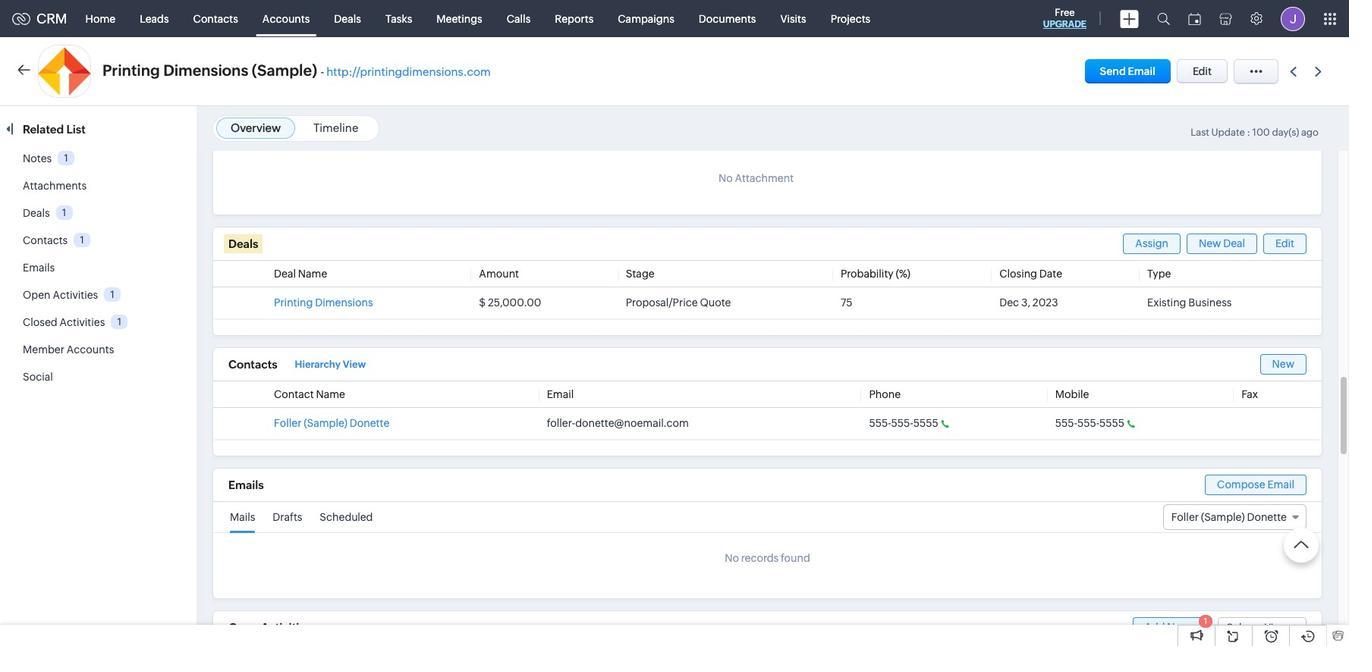 Task type: describe. For each thing, give the bounding box(es) containing it.
crm link
[[12, 11, 67, 27]]

create menu element
[[1111, 0, 1149, 37]]

printing dimensions (sample) - http://printingdimensions.com
[[102, 61, 491, 79]]

fax
[[1242, 389, 1259, 401]]

0 vertical spatial contacts link
[[181, 0, 250, 37]]

campaigns link
[[606, 0, 687, 37]]

home link
[[73, 0, 128, 37]]

1 vertical spatial open activities
[[229, 622, 312, 635]]

day(s)
[[1273, 127, 1300, 138]]

amount
[[479, 268, 519, 280]]

closed activities
[[23, 317, 105, 329]]

attachment
[[735, 172, 794, 184]]

0 vertical spatial (sample)
[[252, 61, 317, 79]]

edit link
[[1264, 234, 1307, 254]]

printing dimensions link
[[274, 297, 373, 309]]

0 vertical spatial contacts
[[193, 13, 238, 25]]

ago
[[1302, 127, 1319, 138]]

mobile link
[[1056, 389, 1090, 401]]

phone link
[[870, 389, 901, 401]]

1 vertical spatial email
[[547, 389, 574, 401]]

tasks
[[386, 13, 412, 25]]

hierarchy
[[295, 359, 341, 371]]

1 right add new
[[1205, 617, 1208, 626]]

1 horizontal spatial accounts
[[263, 13, 310, 25]]

add
[[1145, 622, 1166, 634]]

next record image
[[1316, 66, 1325, 76]]

closed
[[23, 317, 57, 329]]

3,
[[1022, 297, 1031, 309]]

list
[[66, 123, 86, 136]]

create menu image
[[1121, 9, 1139, 28]]

notes
[[23, 153, 52, 165]]

last
[[1191, 127, 1210, 138]]

notes link
[[23, 153, 52, 165]]

found
[[781, 553, 811, 565]]

donette inside field
[[1248, 512, 1288, 524]]

leads link
[[128, 0, 181, 37]]

email for compose email
[[1268, 479, 1295, 491]]

closing date
[[1000, 268, 1063, 280]]

dimensions for printing dimensions
[[315, 297, 373, 309]]

mails
[[230, 512, 255, 524]]

0 horizontal spatial contacts link
[[23, 235, 68, 247]]

1 vertical spatial contacts
[[23, 235, 68, 247]]

deal name link
[[274, 268, 327, 280]]

compose
[[1218, 479, 1266, 491]]

assign
[[1136, 238, 1169, 250]]

0 vertical spatial foller
[[274, 418, 302, 430]]

new link
[[1261, 355, 1307, 375]]

edit inside button
[[1193, 65, 1212, 77]]

2 5555 from the left
[[1100, 418, 1125, 430]]

donette@noemail.com
[[576, 418, 689, 430]]

0 vertical spatial open activities
[[23, 289, 98, 301]]

view for hierarchy view
[[343, 359, 366, 371]]

no for no records found
[[725, 553, 739, 565]]

hierarchy view
[[295, 359, 366, 371]]

http://printingdimensions.com
[[327, 65, 491, 78]]

email link
[[547, 389, 574, 401]]

calls link
[[495, 0, 543, 37]]

foller (sample) donette inside field
[[1172, 512, 1288, 524]]

visits link
[[769, 0, 819, 37]]

documents
[[699, 13, 756, 25]]

free upgrade
[[1044, 7, 1087, 30]]

home
[[85, 13, 115, 25]]

0 horizontal spatial emails
[[23, 262, 55, 274]]

0 vertical spatial donette
[[350, 418, 390, 430]]

foller (sample) donette link
[[274, 418, 390, 430]]

dec
[[1000, 297, 1020, 309]]

closed activities link
[[23, 317, 105, 329]]

social link
[[23, 371, 53, 383]]

1 for closed activities
[[117, 316, 121, 328]]

no for no attachment
[[719, 172, 733, 184]]

business
[[1189, 297, 1232, 309]]

activities for open activities link
[[53, 289, 98, 301]]

Column View field
[[1218, 618, 1307, 638]]

calls
[[507, 13, 531, 25]]

1 vertical spatial deal
[[274, 268, 296, 280]]

foller-donette@noemail.com
[[547, 418, 689, 430]]

timeline link
[[314, 121, 359, 134]]

meetings
[[437, 13, 483, 25]]

email for send email
[[1129, 65, 1156, 77]]

probability (%) link
[[841, 268, 911, 280]]

1 vertical spatial (sample)
[[304, 418, 348, 430]]

:
[[1248, 127, 1251, 138]]

profile element
[[1272, 0, 1315, 37]]

records
[[741, 553, 779, 565]]

1 horizontal spatial open
[[229, 622, 259, 635]]

documents link
[[687, 0, 769, 37]]

4 555- from the left
[[1078, 418, 1100, 430]]

1 555- from the left
[[870, 418, 892, 430]]

3 555- from the left
[[1056, 418, 1078, 430]]

2 555-555-5555 from the left
[[1056, 418, 1125, 430]]

projects link
[[819, 0, 883, 37]]

contact name link
[[274, 389, 345, 401]]

stage link
[[626, 268, 655, 280]]

2 vertical spatial new
[[1168, 622, 1190, 634]]

(sample) inside the foller (sample) donette field
[[1202, 512, 1245, 524]]

printing for printing dimensions (sample) - http://printingdimensions.com
[[102, 61, 160, 79]]

closing
[[1000, 268, 1038, 280]]

(%)
[[896, 268, 911, 280]]

contact name
[[274, 389, 345, 401]]

new for new
[[1273, 358, 1295, 370]]

timeline
[[314, 121, 359, 134]]

0 horizontal spatial accounts
[[67, 344, 114, 356]]

reports
[[555, 13, 594, 25]]

1 for deals
[[62, 207, 66, 219]]



Task type: locate. For each thing, give the bounding box(es) containing it.
attachments
[[23, 180, 87, 192]]

overview link
[[231, 121, 281, 134]]

1 right open activities link
[[111, 289, 115, 301]]

compose email
[[1218, 479, 1295, 491]]

0 vertical spatial email
[[1129, 65, 1156, 77]]

0 horizontal spatial foller (sample) donette
[[274, 418, 390, 430]]

deals link left tasks
[[322, 0, 373, 37]]

1 down attachments link
[[62, 207, 66, 219]]

0 vertical spatial accounts
[[263, 13, 310, 25]]

scheduled
[[320, 512, 373, 524]]

view for column view
[[1265, 623, 1288, 634]]

printing for printing dimensions
[[274, 297, 313, 309]]

probability (%)
[[841, 268, 911, 280]]

email right send
[[1129, 65, 1156, 77]]

deal
[[1224, 238, 1246, 250], [274, 268, 296, 280]]

no records found
[[725, 553, 811, 565]]

previous record image
[[1291, 66, 1297, 76]]

1 horizontal spatial donette
[[1248, 512, 1288, 524]]

1 vertical spatial accounts
[[67, 344, 114, 356]]

1 right notes link
[[64, 152, 68, 164]]

reports link
[[543, 0, 606, 37]]

printing
[[102, 61, 160, 79], [274, 297, 313, 309]]

1 horizontal spatial deal
[[1224, 238, 1246, 250]]

name up "foller (sample) donette" link on the left bottom of the page
[[316, 389, 345, 401]]

no
[[719, 172, 733, 184], [725, 553, 739, 565]]

projects
[[831, 13, 871, 25]]

1 for contacts
[[80, 234, 84, 246]]

2 horizontal spatial deals
[[334, 13, 361, 25]]

1 vertical spatial edit
[[1276, 238, 1295, 250]]

1 vertical spatial open
[[229, 622, 259, 635]]

new inside 'link'
[[1199, 238, 1222, 250]]

type link
[[1148, 268, 1172, 280]]

100
[[1253, 127, 1271, 138]]

(sample) down contact name link
[[304, 418, 348, 430]]

1 horizontal spatial contacts link
[[181, 0, 250, 37]]

name for deals
[[298, 268, 327, 280]]

0 vertical spatial name
[[298, 268, 327, 280]]

0 horizontal spatial printing
[[102, 61, 160, 79]]

emails up open activities link
[[23, 262, 55, 274]]

edit
[[1193, 65, 1212, 77], [1276, 238, 1295, 250]]

column
[[1227, 623, 1263, 634]]

activities for closed activities link
[[60, 317, 105, 329]]

contact
[[274, 389, 314, 401]]

name up the printing dimensions
[[298, 268, 327, 280]]

no left attachment
[[719, 172, 733, 184]]

0 horizontal spatial edit
[[1193, 65, 1212, 77]]

dec 3, 2023
[[1000, 297, 1059, 309]]

0 horizontal spatial open
[[23, 289, 51, 301]]

update
[[1212, 127, 1246, 138]]

open activities
[[23, 289, 98, 301], [229, 622, 312, 635]]

email right compose
[[1268, 479, 1295, 491]]

fax link
[[1242, 389, 1259, 401]]

foller (sample) donette down contact name link
[[274, 418, 390, 430]]

proposal/price quote
[[626, 297, 731, 309]]

0 vertical spatial open
[[23, 289, 51, 301]]

555-555-5555 down phone link
[[870, 418, 939, 430]]

printing down 'leads' link
[[102, 61, 160, 79]]

assign link
[[1124, 234, 1181, 254]]

1 5555 from the left
[[914, 418, 939, 430]]

0 vertical spatial activities
[[53, 289, 98, 301]]

contacts
[[193, 13, 238, 25], [23, 235, 68, 247], [229, 359, 278, 372]]

deal inside 'link'
[[1224, 238, 1246, 250]]

1 vertical spatial foller
[[1172, 512, 1199, 524]]

column view
[[1227, 623, 1288, 634]]

Foller (Sample) Donette field
[[1164, 505, 1307, 531]]

1 horizontal spatial emails
[[229, 479, 264, 492]]

(sample) left the -
[[252, 61, 317, 79]]

1 vertical spatial dimensions
[[315, 297, 373, 309]]

edit button
[[1177, 59, 1228, 84]]

contacts link up emails link
[[23, 235, 68, 247]]

0 horizontal spatial open activities
[[23, 289, 98, 301]]

1 vertical spatial no
[[725, 553, 739, 565]]

0 vertical spatial edit
[[1193, 65, 1212, 77]]

1 vertical spatial donette
[[1248, 512, 1288, 524]]

1 vertical spatial contacts link
[[23, 235, 68, 247]]

free
[[1055, 7, 1075, 18]]

related list
[[23, 123, 88, 136]]

2 horizontal spatial email
[[1268, 479, 1295, 491]]

1 vertical spatial new
[[1273, 358, 1295, 370]]

no attachment
[[719, 172, 794, 184]]

1 horizontal spatial 555-555-5555
[[1056, 418, 1125, 430]]

email up foller-
[[547, 389, 574, 401]]

75
[[841, 297, 853, 309]]

1 horizontal spatial deals link
[[322, 0, 373, 37]]

stage
[[626, 268, 655, 280]]

open activities link
[[23, 289, 98, 301]]

foller (sample) donette
[[274, 418, 390, 430], [1172, 512, 1288, 524]]

0 horizontal spatial foller
[[274, 418, 302, 430]]

1 for open activities
[[111, 289, 115, 301]]

probability
[[841, 268, 894, 280]]

0 vertical spatial deal
[[1224, 238, 1246, 250]]

(sample) down compose
[[1202, 512, 1245, 524]]

1 horizontal spatial edit
[[1276, 238, 1295, 250]]

accounts down closed activities
[[67, 344, 114, 356]]

2 555- from the left
[[892, 418, 914, 430]]

deal name
[[274, 268, 327, 280]]

accounts
[[263, 13, 310, 25], [67, 344, 114, 356]]

new
[[1199, 238, 1222, 250], [1273, 358, 1295, 370], [1168, 622, 1190, 634]]

1 horizontal spatial view
[[1265, 623, 1288, 634]]

search image
[[1158, 12, 1171, 25]]

foller-
[[547, 418, 576, 430]]

dimensions for printing dimensions (sample) - http://printingdimensions.com
[[163, 61, 248, 79]]

1 vertical spatial printing
[[274, 297, 313, 309]]

1 horizontal spatial email
[[1129, 65, 1156, 77]]

0 horizontal spatial deals link
[[23, 207, 50, 219]]

2 vertical spatial contacts
[[229, 359, 278, 372]]

0 vertical spatial foller (sample) donette
[[274, 418, 390, 430]]

1 vertical spatial deals
[[23, 207, 50, 219]]

tasks link
[[373, 0, 425, 37]]

proposal/price
[[626, 297, 698, 309]]

existing business
[[1148, 297, 1232, 309]]

0 horizontal spatial 555-555-5555
[[870, 418, 939, 430]]

1 horizontal spatial new
[[1199, 238, 1222, 250]]

0 vertical spatial dimensions
[[163, 61, 248, 79]]

1 horizontal spatial open activities
[[229, 622, 312, 635]]

1 vertical spatial view
[[1265, 623, 1288, 634]]

0 horizontal spatial deal
[[274, 268, 296, 280]]

1 horizontal spatial dimensions
[[315, 297, 373, 309]]

view right hierarchy
[[343, 359, 366, 371]]

$
[[479, 297, 486, 309]]

phone
[[870, 389, 901, 401]]

555-555-5555 down mobile
[[1056, 418, 1125, 430]]

campaigns
[[618, 13, 675, 25]]

attachments link
[[23, 180, 87, 192]]

2 vertical spatial (sample)
[[1202, 512, 1245, 524]]

foller inside field
[[1172, 512, 1199, 524]]

1 vertical spatial name
[[316, 389, 345, 401]]

hierarchy view link
[[295, 356, 366, 375]]

0 vertical spatial view
[[343, 359, 366, 371]]

1 right closed activities
[[117, 316, 121, 328]]

dimensions
[[163, 61, 248, 79], [315, 297, 373, 309]]

1 up open activities link
[[80, 234, 84, 246]]

contacts up contact
[[229, 359, 278, 372]]

deal left the edit link
[[1224, 238, 1246, 250]]

email inside button
[[1129, 65, 1156, 77]]

2 vertical spatial email
[[1268, 479, 1295, 491]]

member accounts
[[23, 344, 114, 356]]

http://printingdimensions.com link
[[327, 65, 491, 78]]

2 vertical spatial activities
[[261, 622, 312, 635]]

donette
[[350, 418, 390, 430], [1248, 512, 1288, 524]]

quote
[[700, 297, 731, 309]]

0 vertical spatial deals
[[334, 13, 361, 25]]

0 vertical spatial printing
[[102, 61, 160, 79]]

contacts up emails link
[[23, 235, 68, 247]]

1 horizontal spatial foller
[[1172, 512, 1199, 524]]

2 vertical spatial deals
[[229, 238, 258, 251]]

1 vertical spatial emails
[[229, 479, 264, 492]]

view right column
[[1265, 623, 1288, 634]]

0 horizontal spatial dimensions
[[163, 61, 248, 79]]

calendar image
[[1189, 13, 1202, 25]]

0 horizontal spatial 5555
[[914, 418, 939, 430]]

view
[[343, 359, 366, 371], [1265, 623, 1288, 634]]

related
[[23, 123, 64, 136]]

contacts right leads
[[193, 13, 238, 25]]

send email
[[1100, 65, 1156, 77]]

1 555-555-5555 from the left
[[870, 418, 939, 430]]

0 vertical spatial new
[[1199, 238, 1222, 250]]

0 horizontal spatial email
[[547, 389, 574, 401]]

1 horizontal spatial deals
[[229, 238, 258, 251]]

overview
[[231, 121, 281, 134]]

send email button
[[1085, 59, 1171, 84]]

crm
[[36, 11, 67, 27]]

0 vertical spatial emails
[[23, 262, 55, 274]]

deal up the printing dimensions
[[274, 268, 296, 280]]

edit right new deal
[[1276, 238, 1295, 250]]

member
[[23, 344, 64, 356]]

555-555-5555
[[870, 418, 939, 430], [1056, 418, 1125, 430]]

new deal link
[[1187, 234, 1258, 254]]

1 horizontal spatial 5555
[[1100, 418, 1125, 430]]

drafts
[[273, 512, 303, 524]]

add new
[[1145, 622, 1190, 634]]

foller (sample) donette down compose
[[1172, 512, 1288, 524]]

1 for notes
[[64, 152, 68, 164]]

(sample)
[[252, 61, 317, 79], [304, 418, 348, 430], [1202, 512, 1245, 524]]

social
[[23, 371, 53, 383]]

logo image
[[12, 13, 30, 25]]

25,000.00
[[488, 297, 542, 309]]

0 horizontal spatial view
[[343, 359, 366, 371]]

amount link
[[479, 268, 519, 280]]

0 horizontal spatial deals
[[23, 207, 50, 219]]

view inside field
[[1265, 623, 1288, 634]]

0 horizontal spatial new
[[1168, 622, 1190, 634]]

1 vertical spatial deals link
[[23, 207, 50, 219]]

-
[[321, 65, 324, 78]]

printing dimensions
[[274, 297, 373, 309]]

leads
[[140, 13, 169, 25]]

edit down calendar image on the top
[[1193, 65, 1212, 77]]

1 vertical spatial foller (sample) donette
[[1172, 512, 1288, 524]]

donette down 'compose email'
[[1248, 512, 1288, 524]]

accounts up printing dimensions (sample) - http://printingdimensions.com
[[263, 13, 310, 25]]

name for contacts
[[316, 389, 345, 401]]

contacts link right leads
[[181, 0, 250, 37]]

2 horizontal spatial new
[[1273, 358, 1295, 370]]

closing date link
[[1000, 268, 1063, 280]]

0 vertical spatial no
[[719, 172, 733, 184]]

1 vertical spatial activities
[[60, 317, 105, 329]]

0 vertical spatial deals link
[[322, 0, 373, 37]]

emails up mails on the left bottom of the page
[[229, 479, 264, 492]]

donette down hierarchy view link
[[350, 418, 390, 430]]

existing
[[1148, 297, 1187, 309]]

emails link
[[23, 262, 55, 274]]

deals link down attachments link
[[23, 207, 50, 219]]

activities
[[53, 289, 98, 301], [60, 317, 105, 329], [261, 622, 312, 635]]

search element
[[1149, 0, 1180, 37]]

type
[[1148, 268, 1172, 280]]

meetings link
[[425, 0, 495, 37]]

new for new deal
[[1199, 238, 1222, 250]]

member accounts link
[[23, 344, 114, 356]]

printing down deal name link
[[274, 297, 313, 309]]

dimensions down 'leads' link
[[163, 61, 248, 79]]

1 horizontal spatial foller (sample) donette
[[1172, 512, 1288, 524]]

555-
[[870, 418, 892, 430], [892, 418, 914, 430], [1056, 418, 1078, 430], [1078, 418, 1100, 430]]

new deal
[[1199, 238, 1246, 250]]

2023
[[1033, 297, 1059, 309]]

0 horizontal spatial donette
[[350, 418, 390, 430]]

no left records
[[725, 553, 739, 565]]

1 horizontal spatial printing
[[274, 297, 313, 309]]

profile image
[[1281, 6, 1306, 31]]

dimensions down deal name link
[[315, 297, 373, 309]]



Task type: vqa. For each thing, say whether or not it's contained in the screenshot.
text field
no



